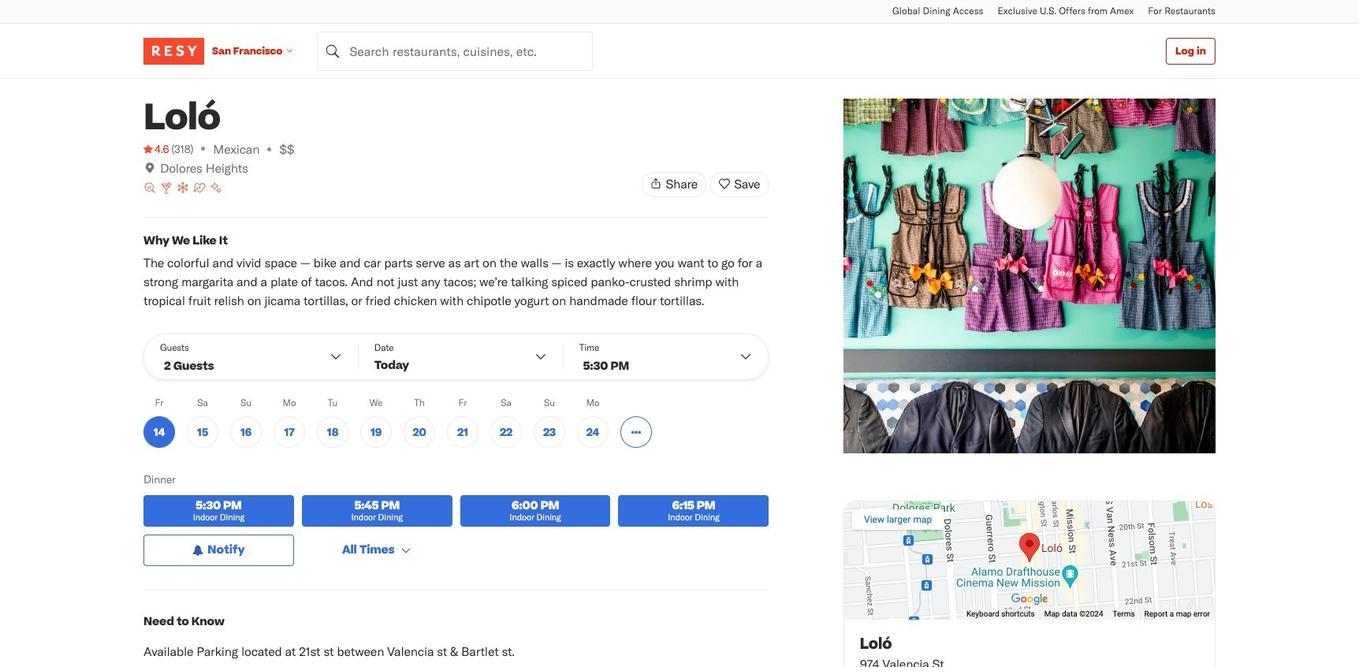 Task type: describe. For each thing, give the bounding box(es) containing it.
Search restaurants, cuisines, etc. text field
[[317, 31, 593, 71]]

4.6 out of 5 stars image
[[144, 141, 169, 157]]



Task type: vqa. For each thing, say whether or not it's contained in the screenshot.
field
yes



Task type: locate. For each thing, give the bounding box(es) containing it.
None field
[[317, 31, 593, 71]]



